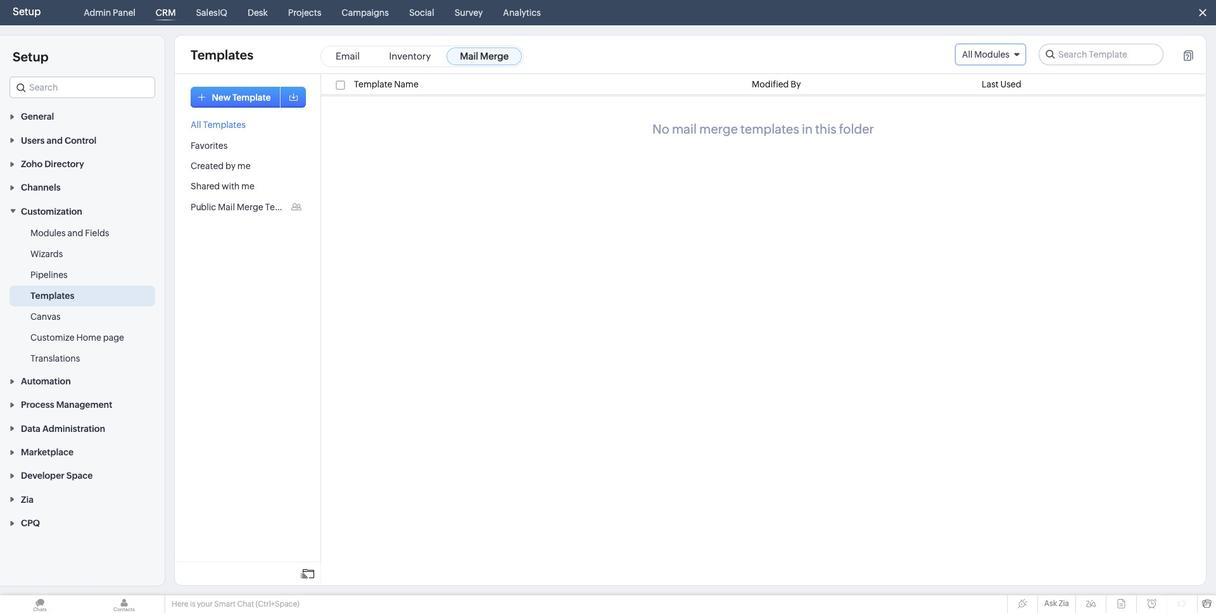 Task type: vqa. For each thing, say whether or not it's contained in the screenshot.
CRM
yes



Task type: describe. For each thing, give the bounding box(es) containing it.
analytics link
[[498, 0, 546, 25]]

projects
[[288, 8, 321, 18]]

campaigns
[[342, 8, 389, 18]]

social
[[409, 8, 434, 18]]

crm
[[156, 8, 176, 18]]

chats image
[[0, 595, 80, 613]]

campaigns link
[[337, 0, 394, 25]]

social link
[[404, 0, 439, 25]]

chat
[[237, 600, 254, 609]]

analytics
[[503, 8, 541, 18]]

salesiq
[[196, 8, 227, 18]]

admin
[[84, 8, 111, 18]]

panel
[[113, 8, 135, 18]]

salesiq link
[[191, 0, 232, 25]]

is
[[190, 600, 195, 609]]

admin panel link
[[79, 0, 141, 25]]

setup
[[13, 6, 41, 18]]



Task type: locate. For each thing, give the bounding box(es) containing it.
your
[[197, 600, 213, 609]]

survey link
[[450, 0, 488, 25]]

ask
[[1044, 599, 1057, 608]]

zia
[[1059, 599, 1069, 608]]

smart
[[214, 600, 236, 609]]

here is your smart chat (ctrl+space)
[[172, 600, 299, 609]]

desk
[[248, 8, 268, 18]]

desk link
[[243, 0, 273, 25]]

(ctrl+space)
[[256, 600, 299, 609]]

ask zia
[[1044, 599, 1069, 608]]

admin panel
[[84, 8, 135, 18]]

here
[[172, 600, 188, 609]]

survey
[[455, 8, 483, 18]]

contacts image
[[84, 595, 164, 613]]

crm link
[[151, 0, 181, 25]]

projects link
[[283, 0, 326, 25]]



